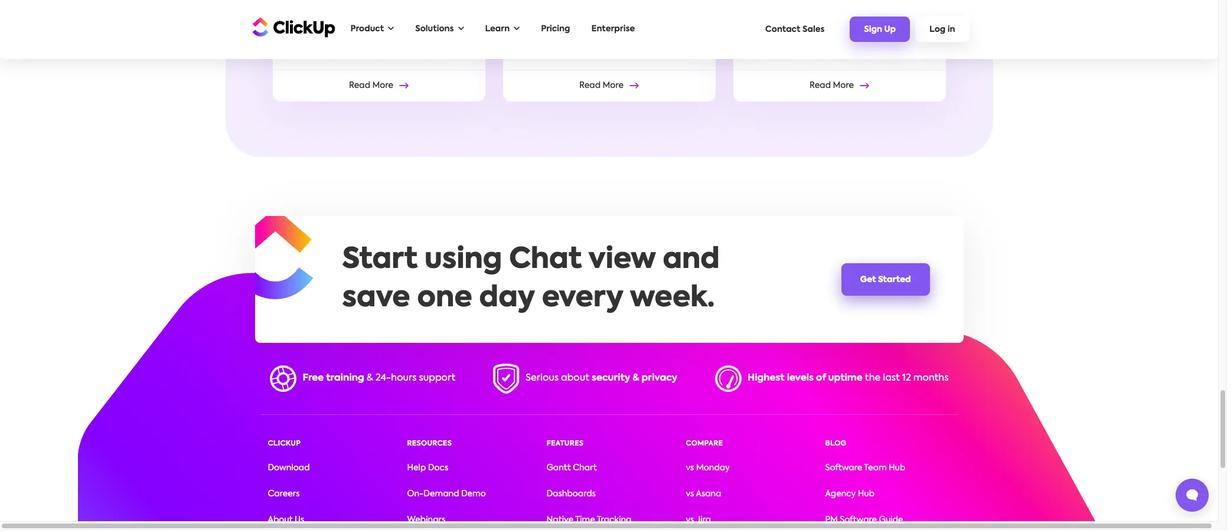 Task type: vqa. For each thing, say whether or not it's contained in the screenshot.


Task type: locate. For each thing, give the bounding box(es) containing it.
read more down york
[[579, 82, 624, 90]]

native time tracking link
[[547, 516, 632, 524]]

agency hub link
[[825, 490, 875, 498]]

contact sales
[[766, 25, 825, 33]]

jira
[[696, 516, 711, 524]]

monday
[[696, 464, 730, 472]]

security & privacy link
[[592, 374, 678, 383]]

serious about security & privacy
[[526, 374, 678, 383]]

& left '24-'
[[367, 374, 373, 383]]

about
[[268, 516, 293, 524]]

vs for vs jira
[[686, 516, 694, 524]]

2 horizontal spatial read
[[810, 82, 831, 90]]

sign
[[864, 26, 882, 34]]

read more for alex york
[[579, 82, 624, 90]]

0 horizontal spatial &
[[367, 374, 373, 383]]

1 read more from the left
[[349, 82, 393, 90]]

vs jira
[[686, 516, 711, 524]]

0 horizontal spatial read more link
[[273, 70, 485, 102]]

careers link
[[268, 490, 300, 498]]

1 & from the left
[[367, 374, 373, 383]]

1 horizontal spatial hub
[[889, 464, 906, 472]]

2 vs from the top
[[686, 490, 694, 498]]

more down account
[[833, 82, 854, 90]]

0 vertical spatial hub
[[889, 464, 906, 472]]

read down vivian tejeda
[[349, 82, 370, 90]]

log in
[[930, 26, 955, 34]]

clickup logo image
[[237, 208, 313, 299]]

1 more from the left
[[372, 82, 393, 90]]

3 read from the left
[[810, 82, 831, 90]]

vs left asana
[[686, 490, 694, 498]]

gantt chart
[[547, 464, 597, 472]]

0 vertical spatial vs
[[686, 464, 694, 472]]

1 horizontal spatial read
[[579, 82, 601, 90]]

highest levels of uptime the last 12 months
[[748, 374, 949, 383]]

2 read more from the left
[[579, 82, 624, 90]]

1 read from the left
[[349, 82, 370, 90]]

free training link
[[303, 374, 364, 383]]

software down blog
[[825, 464, 863, 472]]

the
[[865, 374, 881, 383]]

2 horizontal spatial more
[[833, 82, 854, 90]]

1 horizontal spatial read more
[[579, 82, 624, 90]]

icon of a shield image
[[493, 364, 520, 394]]

account
[[830, 41, 859, 48]]

sales
[[803, 25, 825, 33]]

on-
[[407, 490, 424, 498]]

hours
[[391, 374, 417, 383]]

icon of an odometer image
[[715, 365, 742, 392]]

vs jira link
[[686, 516, 711, 524]]

chat
[[509, 246, 582, 275]]

2 more from the left
[[603, 82, 624, 90]]

blog link
[[825, 440, 847, 447]]

one
[[417, 285, 472, 313]]

read more link
[[273, 70, 485, 102], [503, 70, 716, 102], [733, 70, 946, 102]]

vs left jira
[[686, 516, 694, 524]]

about us link
[[268, 516, 304, 524]]

features
[[547, 440, 584, 447]]

more down enterprise link at the top of the page
[[603, 82, 624, 90]]

enterprise link
[[586, 17, 641, 41]]

1651499475144.jpeg image
[[517, 21, 553, 57]]

faisal malas.png image
[[747, 21, 783, 57]]

vivian tejeda
[[332, 29, 381, 37]]

read more link down 'tejeda'
[[273, 70, 485, 102]]

help
[[407, 464, 426, 472]]

0 horizontal spatial more
[[372, 82, 393, 90]]

contact sales button
[[760, 19, 831, 39]]

1 vs from the top
[[686, 464, 694, 472]]

2 horizontal spatial read more link
[[733, 70, 946, 102]]

read down york
[[579, 82, 601, 90]]

solutions button
[[409, 17, 470, 41]]

native time tracking
[[547, 516, 632, 524]]

software right pm
[[840, 516, 877, 524]]

2 vertical spatial vs
[[686, 516, 694, 524]]

executive
[[861, 41, 894, 48]]

1 vertical spatial vs
[[686, 490, 694, 498]]

security
[[592, 374, 630, 383]]

solutions
[[415, 25, 454, 33]]

read for tejeda
[[349, 82, 370, 90]]

alex
[[562, 29, 577, 37]]

features link
[[547, 440, 584, 447]]

2 horizontal spatial read more
[[810, 82, 854, 90]]

12
[[902, 374, 911, 383]]

tracking
[[597, 516, 632, 524]]

download
[[268, 464, 310, 472]]

faisal malas expansion account executive
[[792, 29, 894, 48]]

read more link down enterprise link at the top of the page
[[503, 70, 716, 102]]

3 more from the left
[[833, 82, 854, 90]]

faisal
[[792, 29, 814, 37]]

vs for vs monday
[[686, 464, 694, 472]]

log in link
[[916, 17, 970, 42]]

read more link down account
[[733, 70, 946, 102]]

in
[[948, 26, 955, 34]]

1 horizontal spatial read more link
[[503, 70, 716, 102]]

0 horizontal spatial read
[[349, 82, 370, 90]]

hub right agency
[[858, 490, 875, 498]]

2 read from the left
[[579, 82, 601, 90]]

3 read more link from the left
[[733, 70, 946, 102]]

read more down 'tejeda'
[[349, 82, 393, 90]]

levels
[[787, 374, 814, 383]]

1 read more link from the left
[[273, 70, 485, 102]]

1 horizontal spatial &
[[633, 374, 639, 383]]

read more down account
[[810, 82, 854, 90]]

support
[[419, 374, 456, 383]]

resources
[[407, 440, 452, 447]]

dashboards link
[[547, 490, 596, 498]]

1 vertical spatial hub
[[858, 490, 875, 498]]

read down "expansion"
[[810, 82, 831, 90]]

hub right 'team'
[[889, 464, 906, 472]]

2 read more link from the left
[[503, 70, 716, 102]]

help docs
[[407, 464, 448, 472]]

0 horizontal spatial read more
[[349, 82, 393, 90]]

docs
[[428, 464, 448, 472]]

clickup image
[[249, 16, 335, 38]]

more
[[372, 82, 393, 90], [603, 82, 624, 90], [833, 82, 854, 90]]

software team hub link
[[825, 464, 906, 472]]

1 horizontal spatial more
[[603, 82, 624, 90]]

time
[[575, 516, 595, 524]]

& left privacy
[[633, 374, 639, 383]]

about us
[[268, 516, 304, 524]]

pm software guide link
[[825, 516, 903, 524]]

3 vs from the top
[[686, 516, 694, 524]]

training
[[326, 374, 364, 383]]

more down 'tejeda'
[[372, 82, 393, 90]]

vs left monday in the bottom of the page
[[686, 464, 694, 472]]

vs for vs asana
[[686, 490, 694, 498]]

free training & 24-hours support
[[303, 374, 456, 383]]

started
[[878, 276, 911, 284]]

hub
[[889, 464, 906, 472], [858, 490, 875, 498]]

vs
[[686, 464, 694, 472], [686, 490, 694, 498], [686, 516, 694, 524]]



Task type: describe. For each thing, give the bounding box(es) containing it.
up
[[884, 26, 896, 34]]

vs monday link
[[686, 464, 730, 472]]

2 & from the left
[[633, 374, 639, 383]]

blog
[[825, 440, 847, 447]]

gantt chart link
[[547, 464, 597, 472]]

pm software guide
[[825, 516, 903, 524]]

read more link for alex york
[[503, 70, 716, 102]]

0 vertical spatial software
[[825, 464, 863, 472]]

clickup
[[268, 440, 301, 447]]

uptime
[[828, 374, 863, 383]]

about
[[561, 374, 589, 383]]

york
[[579, 29, 595, 37]]

highest levels of uptime link
[[748, 374, 863, 383]]

demo
[[461, 490, 486, 498]]

asana
[[696, 490, 722, 498]]

learn button
[[479, 17, 526, 41]]

and
[[663, 246, 720, 275]]

webinars link
[[407, 516, 446, 524]]

product button
[[345, 17, 400, 41]]

chart
[[573, 464, 597, 472]]

start
[[342, 246, 418, 275]]

highest
[[748, 374, 785, 383]]

contact
[[766, 25, 801, 33]]

team
[[864, 464, 887, 472]]

agency
[[825, 490, 856, 498]]

webinars
[[407, 516, 446, 524]]

product
[[351, 25, 384, 33]]

1 vertical spatial software
[[840, 516, 877, 524]]

pricing
[[541, 25, 570, 33]]

help docs link
[[407, 464, 448, 472]]

vs asana
[[686, 490, 722, 498]]

tejeda
[[356, 29, 381, 37]]

malas
[[816, 29, 837, 37]]

learn
[[485, 25, 510, 33]]

months
[[914, 374, 949, 383]]

serious
[[526, 374, 559, 383]]

24-hours support link
[[376, 374, 456, 383]]

free
[[303, 374, 324, 383]]

0 horizontal spatial hub
[[858, 490, 875, 498]]

privacy
[[642, 374, 678, 383]]

demand
[[424, 490, 459, 498]]

get started button
[[842, 264, 930, 296]]

view
[[589, 246, 656, 275]]

more for vivian tejeda
[[372, 82, 393, 90]]

sign up button
[[850, 17, 910, 42]]

expansion
[[792, 41, 828, 48]]

sign up
[[864, 26, 896, 34]]

compare
[[686, 440, 723, 447]]

us
[[295, 516, 304, 524]]

on-demand demo link
[[407, 490, 486, 498]]

get started
[[860, 276, 911, 284]]

download link
[[268, 464, 310, 472]]

using
[[425, 246, 502, 275]]

agency hub
[[825, 490, 875, 498]]

last
[[883, 374, 900, 383]]

careers
[[268, 490, 300, 498]]

profile image 3 1 e1663778914424 300x264.jpg image
[[287, 21, 322, 52]]

software team hub
[[825, 464, 906, 472]]

gantt
[[547, 464, 571, 472]]

save
[[342, 285, 410, 313]]

day
[[479, 285, 535, 313]]

read for york
[[579, 82, 601, 90]]

get
[[860, 276, 876, 284]]

enterprise
[[592, 25, 635, 33]]

guide
[[879, 516, 903, 524]]

compare link
[[686, 440, 723, 447]]

vivian
[[332, 29, 355, 37]]

icon of life preserver ring image
[[270, 365, 297, 392]]

dashboards
[[547, 490, 596, 498]]

read more for vivian tejeda
[[349, 82, 393, 90]]

vs monday
[[686, 464, 730, 472]]

start using chat view and save one day every week.
[[342, 246, 720, 313]]

alex york
[[562, 29, 595, 37]]

native
[[547, 516, 574, 524]]

more for alex york
[[603, 82, 624, 90]]

of
[[816, 374, 826, 383]]

on-demand demo
[[407, 490, 486, 498]]

every
[[542, 285, 623, 313]]

read more link for vivian tejeda
[[273, 70, 485, 102]]

log
[[930, 26, 946, 34]]

3 read more from the left
[[810, 82, 854, 90]]



